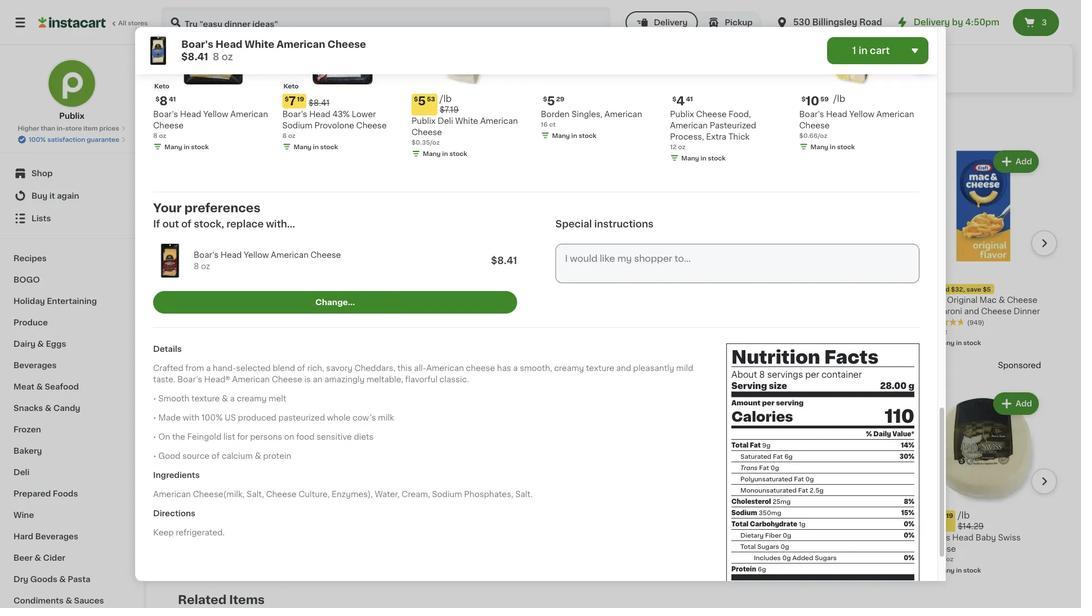 Task type: vqa. For each thing, say whether or not it's contained in the screenshot.
orders inside Organic Groceries Lower fees on $10+ Good for small orders
no



Task type: locate. For each thing, give the bounding box(es) containing it.
• for • on the feingold list for persons on food sensitive diets
[[153, 433, 156, 441]]

stores
[[128, 20, 148, 26]]

item carousel region containing 13
[[178, 144, 1057, 354]]

seafood
[[45, 383, 79, 391]]

•
[[153, 395, 156, 403], [153, 414, 156, 422], [153, 433, 156, 441], [153, 452, 156, 460]]

2 horizontal spatial $8.41
[[491, 256, 517, 266]]

higher than in-store item prices link
[[18, 124, 126, 133]]

white inside 'boar's head white american cheese'
[[727, 527, 750, 535]]

1 horizontal spatial $0.66/oz
[[799, 133, 828, 139]]

1 horizontal spatial 29
[[556, 96, 565, 102]]

0 vertical spatial of
[[655, 31, 665, 38]]

in left cart
[[859, 46, 868, 55]]

related
[[178, 594, 227, 606]]

$7.19
[[440, 106, 459, 114]]

None search field
[[161, 7, 611, 38]]

0 horizontal spatial $0.66/oz
[[303, 307, 331, 313]]

replace
[[227, 219, 264, 229]]

white inside boar's head white american cheese $0.66/oz
[[353, 285, 376, 293]]

borden
[[541, 110, 570, 118]]

many down the often
[[164, 144, 182, 150]]

white down the $5.53 per pound original price: $7.19 element
[[455, 117, 478, 125]]

$ inside $ 4 41
[[672, 96, 677, 102]]

0% for includes 0g added sugars
[[904, 555, 915, 561]]

white up the ovengold
[[245, 40, 274, 49]]

0 horizontal spatial provolone
[[210, 296, 250, 304]]

0 horizontal spatial lower
[[247, 285, 272, 293]]

sodium inside $ 15 boar's head low sodium turkey
[[246, 527, 276, 535]]

meat
[[14, 383, 34, 391]]

1 horizontal spatial 4
[[677, 95, 685, 107]]

head left low
[[205, 527, 226, 535]]

0 vertical spatial texture
[[586, 364, 614, 372]]

0 vertical spatial per
[[805, 371, 820, 379]]

product group containing boar's head white american cheese
[[303, 148, 418, 328]]

1 horizontal spatial 41
[[686, 96, 693, 102]]

american inside the boar's head white american cheese $8.41 8 oz
[[277, 40, 325, 49]]

greenwise lean ground beef
[[676, 285, 773, 304]]

1 vertical spatial ingredients
[[153, 471, 200, 479]]

boar's inside "boar's head 44% lower sodium provolone cheese $0.83/oz"
[[178, 285, 203, 293]]

meltable,
[[367, 376, 403, 384]]

cheese inside boar's head yellow american cheese $0.66/oz
[[799, 122, 830, 130]]

&
[[999, 296, 1005, 304], [37, 340, 44, 348], [36, 383, 43, 391], [222, 395, 228, 403], [45, 404, 51, 412], [255, 452, 261, 460], [35, 554, 41, 562], [59, 576, 66, 583], [66, 597, 72, 605]]

carbohydrate
[[750, 521, 797, 527]]

1 greenwise from the left
[[676, 285, 720, 293]]

stock down greenwise lean ground beef
[[714, 327, 732, 333]]

syrup
[[511, 53, 534, 61]]

$ inside $ 14
[[679, 270, 683, 277]]

head left 43%
[[309, 110, 331, 118]]

it
[[49, 192, 55, 200]]

1 vertical spatial per
[[762, 400, 775, 407]]

head up 0.61
[[227, 58, 254, 67]]

0 horizontal spatial eggs
[[46, 340, 66, 348]]

fat for total
[[750, 442, 761, 448]]

smooth,
[[520, 364, 552, 372]]

delivery left the by
[[914, 18, 950, 26]]

1 horizontal spatial lower
[[352, 110, 376, 118]]

1 horizontal spatial turkey
[[352, 58, 387, 67]]

many
[[552, 133, 570, 139], [164, 144, 182, 150], [294, 144, 312, 150], [811, 144, 829, 150], [423, 151, 441, 157], [681, 155, 699, 161], [688, 327, 706, 333], [937, 340, 955, 346], [688, 560, 706, 566], [812, 560, 830, 566], [937, 567, 955, 573]]

1 horizontal spatial breast
[[503, 31, 529, 38]]

preferences
[[184, 202, 261, 214]]

1 horizontal spatial of
[[212, 452, 220, 460]]

bakery inside publix bakery hoagie rolls 4 ct
[[453, 285, 481, 293]]

spo
[[998, 362, 1014, 369]]

1 inside 1 in cart field
[[852, 46, 856, 55]]

protein
[[263, 452, 291, 460]]

0 vertical spatial 29
[[556, 96, 565, 102]]

head inside boar's head yellow american cheese $0.66/oz
[[826, 110, 848, 118]]

15
[[184, 512, 198, 524]]

1 horizontal spatial less
[[678, 53, 697, 61]]

turkey
[[475, 31, 501, 38], [352, 58, 387, 67], [178, 538, 205, 546]]

1 vertical spatial 13
[[932, 512, 945, 524]]

& left protein
[[255, 452, 261, 460]]

14
[[683, 270, 696, 282]]

publix
[[670, 110, 694, 118], [59, 112, 84, 120], [412, 117, 436, 125], [427, 285, 451, 293], [552, 285, 576, 293]]

1 vertical spatial 0%
[[904, 532, 915, 539]]

boar's inside $ 15 boar's head low sodium turkey
[[178, 527, 203, 535]]

delivery inside delivery button
[[654, 19, 688, 26]]

0 horizontal spatial 13
[[184, 270, 197, 282]]

1 vertical spatial and
[[616, 364, 631, 372]]

• for • smooth texture & a creamy melt
[[153, 395, 156, 403]]

1 horizontal spatial delivery
[[914, 18, 950, 26]]

1 horizontal spatial $8.41
[[309, 99, 330, 107]]

many down '7.25'
[[937, 340, 955, 346]]

$0.66/oz inside boar's head yellow american cheese $0.66/oz
[[799, 133, 828, 139]]

1 vertical spatial deli
[[14, 469, 30, 476]]

cheese
[[466, 364, 495, 372]]

eggs
[[828, 296, 848, 304], [46, 340, 66, 348]]

of right out
[[181, 219, 192, 229]]

head down if out of stock, replace with... at the top
[[221, 251, 242, 259]]

1 vertical spatial $0.66/oz
[[303, 307, 331, 313]]

1 vertical spatial provolone
[[210, 296, 250, 304]]

greenwise down 14 on the top
[[676, 285, 720, 293]]

0 horizontal spatial texture
[[191, 395, 220, 403]]

lower right 43%
[[352, 110, 376, 118]]

in inside 13 19 /lb $14.29 boar's head baby swiss cheese $0.82/oz many in stock
[[956, 567, 962, 573]]

publix inside $ 5 53 /lb $7.19 publix deli white american cheese $0.35/oz
[[412, 117, 436, 125]]

1 for 1 in cart
[[852, 46, 856, 55]]

2 vertical spatial $8.41
[[491, 256, 517, 266]]

bakery down frozen
[[14, 447, 42, 455]]

head left 44% at the top left
[[205, 285, 226, 293]]

1 vertical spatial boar's head yellow american cheese 8 oz
[[194, 251, 341, 271]]

trans fat 0g polyunsaturated fat 0g monounsaturated fat 2.5g
[[741, 465, 824, 494]]

0 horizontal spatial deli
[[14, 469, 30, 476]]

$ 8 41 inside product "group"
[[803, 512, 824, 524]]

cream,
[[402, 491, 430, 499]]

5 for $ 5 53 /lb $7.19 publix deli white american cheese $0.35/oz
[[418, 95, 426, 107]]

2 horizontal spatial turkey
[[475, 31, 501, 38]]

ingredients for ingredients
[[153, 471, 200, 479]]

size
[[769, 382, 787, 391]]

0 horizontal spatial $ 8 41
[[155, 95, 176, 107]]

solids
[[713, 42, 737, 50]]

hoagie
[[483, 285, 511, 293]]

many down 'boar's head white american cheese'
[[688, 560, 706, 566]]

0 horizontal spatial $8.41
[[181, 52, 208, 62]]

dairy & eggs
[[14, 340, 66, 348]]

cheese inside publix cheese food, american pasteurized process, extra thick 12 oz
[[696, 110, 727, 118]]

0 vertical spatial deli
[[438, 117, 453, 125]]

$0.66/oz down 10
[[799, 133, 828, 139]]

sugars
[[757, 544, 779, 550], [815, 555, 837, 561]]

and
[[596, 64, 612, 72]]

0 vertical spatial of
[[181, 219, 192, 229]]

0 horizontal spatial per
[[762, 400, 775, 407]]

item carousel region
[[137, 0, 935, 169], [178, 144, 1057, 354], [178, 386, 1057, 589]]

a right from
[[206, 364, 211, 372]]

0 vertical spatial breast
[[503, 31, 529, 38]]

sugars up includes on the right bottom of page
[[757, 544, 779, 550]]

& right beer
[[35, 554, 41, 562]]

instacart logo image
[[38, 16, 106, 29]]

1 vertical spatial 6g
[[758, 566, 766, 572]]

100% inside button
[[29, 137, 46, 143]]

many down boar's head yellow american cheese $0.66/oz
[[811, 144, 829, 150]]

stock down the borden singles, american 16 ct
[[579, 133, 597, 139]]

29 up borden
[[556, 96, 565, 102]]

1 vertical spatial 4
[[427, 296, 432, 302]]

with
[[266, 118, 295, 129]]

is
[[304, 376, 311, 384]]

publix logo image
[[47, 59, 97, 108]]

publix inside publix bakery plain sliced bagels
[[552, 285, 576, 293]]

19 right 7 on the top of the page
[[297, 96, 304, 102]]

ct inside publix bakery hoagie rolls 4 ct
[[433, 296, 440, 302]]

$ inside $ 5 53 /lb $7.19 publix deli white american cheese $0.35/oz
[[414, 96, 418, 102]]

in down the often
[[184, 144, 190, 150]]

about 8
[[732, 371, 765, 379]]

store
[[65, 125, 82, 132]]

per up "calories"
[[762, 400, 775, 407]]

1 inside product "group"
[[740, 400, 743, 408]]

american
[[277, 40, 325, 49], [230, 110, 268, 118], [605, 110, 642, 118], [877, 110, 914, 118], [480, 117, 518, 125], [670, 122, 708, 130], [271, 251, 309, 259], [378, 285, 415, 293], [426, 364, 464, 372], [232, 376, 270, 384], [153, 491, 191, 499], [752, 527, 789, 535], [878, 527, 916, 535]]

100% down higher
[[29, 137, 46, 143]]

2 vertical spatial 0%
[[904, 555, 915, 561]]

2 greenwise from the left
[[801, 285, 845, 293]]

publix for publix bakery plain sliced bagels
[[552, 285, 576, 293]]

provolone down 43%
[[315, 122, 354, 130]]

0 horizontal spatial greenwise
[[676, 285, 720, 293]]

product group
[[178, 148, 294, 328], [303, 148, 418, 328], [926, 148, 1041, 350], [178, 390, 294, 570], [303, 390, 418, 570], [676, 390, 792, 570], [801, 390, 917, 570], [926, 390, 1041, 577]]

feingold
[[187, 433, 222, 441]]

5 up borden
[[547, 95, 555, 107]]

1 horizontal spatial ingredients
[[475, 19, 521, 27]]

total carbohydrate 1g
[[732, 521, 806, 527]]

add for 15
[[268, 400, 285, 408]]

fat left 2.5g on the right bottom of the page
[[798, 487, 808, 494]]

1 horizontal spatial 19
[[946, 512, 953, 519]]

of up is
[[297, 364, 305, 372]]

$ inside $ 15 boar's head low sodium turkey
[[180, 512, 184, 519]]

10
[[806, 95, 820, 107]]

white inside the boar's head white american cheese $8.41 8 oz
[[245, 40, 274, 49]]

cheese inside crafted from a hand-selected blend of rich, savory cheddars, this all-american cheese has a smooth, creamy texture and pleasantly mild taste. boar's head® american cheese is an amazingly meltable, flavorful classic.
[[272, 376, 302, 384]]

of
[[655, 31, 665, 38], [699, 53, 709, 61], [553, 64, 563, 72]]

1 vertical spatial lower
[[247, 285, 272, 293]]

$8.41 right 7 on the top of the page
[[309, 99, 330, 107]]

fiber
[[765, 532, 781, 539]]

fat up the polyunsaturated
[[759, 465, 769, 471]]

2 vertical spatial turkey
[[178, 538, 205, 546]]

0 vertical spatial provolone
[[315, 122, 354, 130]]

turkey inside boar's head ovengold roasted turkey breast $15.99 /lb 0.61 lb
[[352, 58, 387, 67]]

delivery for delivery
[[654, 19, 688, 26]]

deli
[[438, 117, 453, 125], [14, 469, 30, 476]]

0 horizontal spatial 4
[[427, 296, 432, 302]]

turkey up '(refinery' at left
[[475, 31, 501, 38]]

often
[[178, 118, 214, 129]]

in down $ 7 19 $8.41 boar's head 43% lower sodium provolone cheese 8 oz
[[313, 144, 319, 150]]

1 vertical spatial 29
[[199, 270, 207, 277]]

add for spend $32, save $5
[[1016, 158, 1032, 166]]

ingredients inside ingredients turkey breast water contains less than 1.5% of salt,sugar, sodium phosphate,dextrose, coated with: dextrose sea salt honey solids (refinery syrup honey) paprika,spices onion 2% or less of natural flavors, extractives of paprika and turmeric. read more
[[475, 19, 521, 27]]

$0.66/oz inside boar's head white american cheese $0.66/oz
[[303, 307, 331, 313]]

2%
[[652, 53, 664, 61]]

boar's inside crafted from a hand-selected blend of rich, savory cheddars, this all-american cheese has a smooth, creamy texture and pleasantly mild taste. boar's head® american cheese is an amazingly meltable, flavorful classic.
[[177, 376, 202, 384]]

head down $8.41 element
[[703, 527, 725, 535]]

less down honey
[[678, 53, 697, 61]]

/lb left 0.61
[[228, 70, 242, 80]]

/lb inside $ 5 53 /lb $7.19 publix deli white american cheese $0.35/oz
[[440, 95, 452, 104]]

related items
[[178, 594, 265, 606]]

water,
[[375, 491, 400, 499]]

13 up $0.83/oz
[[184, 270, 197, 282]]

in right "added"
[[832, 560, 837, 566]]

buy it again link
[[7, 185, 137, 207]]

bakery inside publix bakery plain sliced bagels
[[578, 285, 605, 293]]

29 inside $ 13 29
[[199, 270, 207, 277]]

boar's head yellow american cheese $0.66/oz
[[799, 110, 914, 139]]

american inside 'boar's head white american cheese'
[[752, 527, 789, 535]]

0 vertical spatial 4
[[677, 95, 685, 107]]

1 left cart
[[852, 46, 856, 55]]

0g up includes 0g added sugars at the bottom right
[[781, 544, 789, 550]]

directions
[[153, 510, 196, 518]]

0g left "added"
[[783, 555, 791, 561]]

$8.41 up hoagie
[[491, 256, 517, 266]]

$ inside $ 5 29
[[543, 96, 547, 102]]

many down beef
[[688, 327, 706, 333]]

entertaining
[[47, 297, 97, 305]]

1 vertical spatial breast
[[389, 58, 423, 67]]

kraft original mac & cheese macaroni and cheese dinner
[[926, 296, 1040, 315]]

• left the good
[[153, 452, 156, 460]]

american inside the borden singles, american 16 ct
[[605, 110, 642, 118]]

6g up trans fat 0g polyunsaturated fat 0g monounsaturated fat 2.5g
[[785, 454, 793, 460]]

head inside boar's head ovengold roasted turkey breast $15.99 /lb 0.61 lb
[[227, 58, 254, 67]]

eggs down produce link
[[46, 340, 66, 348]]

• left on
[[153, 433, 156, 441]]

stock down the often
[[191, 144, 209, 150]]

5 for $ 5 29
[[547, 95, 555, 107]]

8%
[[904, 499, 915, 505]]

0 horizontal spatial sugars
[[757, 544, 779, 550]]

texture down head®
[[191, 395, 220, 403]]

phosphates,
[[464, 491, 513, 499]]

0 vertical spatial ct
[[549, 121, 556, 128]]

0g for sugars
[[781, 544, 789, 550]]

nutrition
[[732, 349, 821, 367]]

eggs right brown
[[828, 296, 848, 304]]

0 vertical spatial and
[[964, 307, 979, 315]]

extractives
[[507, 64, 551, 72]]

a right has
[[513, 364, 518, 372]]

sodium up solids
[[710, 31, 740, 38]]

1 vertical spatial total
[[732, 521, 749, 527]]

thick
[[729, 133, 750, 141]]

texture inside crafted from a hand-selected blend of rich, savory cheddars, this all-american cheese has a smooth, creamy texture and pleasantly mild taste. boar's head® american cheese is an amazingly meltable, flavorful classic.
[[586, 364, 614, 372]]

refrigerated.
[[176, 529, 225, 537]]

than
[[614, 31, 634, 38]]

white
[[245, 40, 274, 49], [455, 117, 478, 125], [353, 285, 376, 293], [727, 527, 750, 535]]

• left made
[[153, 414, 156, 422]]

head down the 59
[[826, 110, 848, 118]]

0g up 2.5g on the right bottom of the page
[[806, 476, 814, 482]]

creamy up produced
[[237, 395, 267, 403]]

1 vertical spatial $8.41
[[309, 99, 330, 107]]

1 horizontal spatial texture
[[586, 364, 614, 372]]

many inside 7.25 oz many in stock
[[937, 340, 955, 346]]

19 inside 13 19 /lb $14.29 boar's head baby swiss cheese $0.82/oz many in stock
[[946, 512, 953, 519]]

1 vertical spatial turkey
[[352, 58, 387, 67]]

0 vertical spatial 6g
[[785, 454, 793, 460]]

& inside kraft original mac & cheese macaroni and cheese dinner
[[999, 296, 1005, 304]]

2 horizontal spatial bakery
[[578, 285, 605, 293]]

1 horizontal spatial creamy
[[554, 364, 584, 372]]

lower right 44% at the top left
[[247, 285, 272, 293]]

5 left "53"
[[418, 95, 426, 107]]

produced
[[238, 414, 276, 422]]

salt,
[[247, 491, 264, 499]]

provolone down 44% at the top left
[[210, 296, 250, 304]]

/lb right the 59
[[834, 95, 846, 104]]

white up change...
[[353, 285, 376, 293]]

of down honey
[[699, 53, 709, 61]]

3 0% from the top
[[904, 555, 915, 561]]

publix inside publix bakery hoagie rolls 4 ct
[[427, 285, 451, 293]]

19 right 15%
[[946, 512, 953, 519]]

43%
[[333, 110, 350, 118]]

cheddars,
[[355, 364, 395, 372]]

0 horizontal spatial ct
[[433, 296, 440, 302]]

$5
[[983, 286, 991, 292]]

boar's inside 'boar's head white american cheese'
[[676, 527, 701, 535]]

2 0% from the top
[[904, 532, 915, 539]]

publix inside publix cheese food, american pasteurized process, extra thick 12 oz
[[670, 110, 694, 118]]

delivery for delivery by 4:50pm
[[914, 18, 950, 26]]

0 horizontal spatial 29
[[199, 270, 207, 277]]

1 • from the top
[[153, 395, 156, 403]]

condiments & sauces
[[14, 597, 104, 605]]

stock,
[[194, 219, 224, 229]]

head
[[216, 40, 243, 49], [227, 58, 254, 67], [180, 110, 201, 118], [309, 110, 331, 118], [826, 110, 848, 118], [221, 251, 242, 259], [205, 285, 226, 293], [329, 285, 351, 293], [205, 527, 226, 535], [703, 527, 725, 535], [828, 527, 849, 535], [953, 534, 974, 542]]

1 horizontal spatial provolone
[[315, 122, 354, 130]]

0 vertical spatial lower
[[352, 110, 376, 118]]

total up saturated
[[732, 442, 749, 448]]

boar's inside $ 7 19 $8.41 boar's head 43% lower sodium provolone cheese 8 oz
[[282, 110, 307, 118]]

on
[[284, 433, 294, 441]]

0 vertical spatial turkey
[[475, 31, 501, 38]]

0 vertical spatial eggs
[[828, 296, 848, 304]]

head inside boar's head white american cheese $0.66/oz
[[329, 285, 351, 293]]

and inside crafted from a hand-selected blend of rich, savory cheddars, this all-american cheese has a smooth, creamy texture and pleasantly mild taste. boar's head® american cheese is an amazingly meltable, flavorful classic.
[[616, 364, 631, 372]]

greenwise up brown
[[801, 285, 845, 293]]

many down $0.82/oz
[[937, 567, 955, 573]]

food
[[296, 433, 315, 441]]

creamy right 'smooth,' at the bottom of page
[[554, 364, 584, 372]]

1 vertical spatial of
[[699, 53, 709, 61]]

0 vertical spatial 1
[[852, 46, 856, 55]]

facts
[[825, 349, 879, 367]]

1 horizontal spatial bakery
[[453, 285, 481, 293]]

daily
[[874, 431, 891, 437]]

blend
[[273, 364, 295, 372]]

sodium down 7 on the top of the page
[[282, 122, 313, 130]]

turkey down keep refrigerated.
[[178, 538, 205, 546]]

selected
[[236, 364, 271, 372]]

head right the 1g at the bottom right of page
[[828, 527, 849, 535]]

13
[[184, 270, 197, 282], [932, 512, 945, 524]]

head inside "boar's head 44% lower sodium provolone cheese $0.83/oz"
[[205, 285, 226, 293]]

sea
[[650, 42, 665, 50]]

delivery inside delivery by 4:50pm link
[[914, 18, 950, 26]]

product group containing add
[[926, 148, 1041, 350]]

many down $0.35/oz
[[423, 151, 441, 157]]

3 • from the top
[[153, 433, 156, 441]]

head inside the boar's head white american cheese $8.41 8 oz
[[216, 40, 243, 49]]

0 horizontal spatial bakery
[[14, 447, 42, 455]]

$ inside $ 13 29
[[180, 270, 184, 277]]

sodium down cholesterol at the right of the page
[[732, 510, 757, 516]]

$ inside $ 7 19 $8.41 boar's head 43% lower sodium provolone cheese 8 oz
[[285, 96, 289, 102]]

1 horizontal spatial per
[[805, 371, 820, 379]]

head up $15.99
[[216, 40, 243, 49]]

polyunsaturated
[[741, 476, 793, 482]]

2 vertical spatial total
[[741, 544, 756, 550]]

0 horizontal spatial 100%
[[29, 137, 46, 143]]

19 inside $ 7 19 $8.41 boar's head 43% lower sodium provolone cheese 8 oz
[[297, 96, 304, 102]]

2 vertical spatial ct
[[745, 400, 753, 408]]

0g
[[771, 465, 779, 471], [806, 476, 814, 482], [783, 532, 791, 539], [781, 544, 789, 550], [783, 555, 791, 561]]

source
[[182, 452, 210, 460]]

1 horizontal spatial 6g
[[785, 454, 793, 460]]

0 horizontal spatial delivery
[[654, 19, 688, 26]]

per down nutrition facts in the bottom of the page
[[805, 371, 820, 379]]

boar's head yellow american cheese 8 oz inside product "group"
[[801, 527, 916, 555]]

delivery up the salt,sugar,
[[654, 19, 688, 26]]

0 horizontal spatial breast
[[389, 58, 423, 67]]

0 vertical spatial 100%
[[29, 137, 46, 143]]

2 horizontal spatial ct
[[745, 400, 753, 408]]

many down process,
[[681, 155, 699, 161]]

& right dairy
[[37, 340, 44, 348]]

1 horizontal spatial deli
[[438, 117, 453, 125]]

the
[[172, 433, 185, 441]]

melt
[[269, 395, 286, 403]]

again
[[57, 192, 79, 200]]

2 horizontal spatial 5
[[807, 270, 815, 282]]

in left protein
[[707, 560, 713, 566]]

2 vertical spatial of
[[212, 452, 220, 460]]

30%
[[900, 454, 915, 460]]

7.25
[[926, 329, 939, 335]]

29 inside $ 5 29
[[556, 96, 565, 102]]

5 inside $ 5 53 /lb $7.19 publix deli white american cheese $0.35/oz
[[418, 95, 426, 107]]

add button for 8
[[870, 394, 913, 414]]

1 horizontal spatial greenwise
[[801, 285, 845, 293]]

deli up prepared
[[14, 469, 30, 476]]

add for 8
[[891, 400, 908, 408]]

nutrition facts
[[732, 349, 879, 367]]

increment quantity of boar's head white american cheese image
[[772, 397, 785, 411]]

$15.99
[[193, 70, 226, 80]]

boar's head yellow american cheese image
[[153, 244, 187, 278]]

$8.41 up $15.99
[[181, 52, 208, 62]]

4 • from the top
[[153, 452, 156, 460]]

1 vertical spatial 1
[[740, 400, 743, 408]]

beverages up cider on the left bottom
[[35, 533, 78, 541]]

product group containing 1 ct
[[676, 390, 792, 570]]

smooth
[[158, 395, 189, 403]]

2 horizontal spatial keto
[[802, 499, 817, 506]]

brown
[[801, 296, 826, 304]]

0 vertical spatial creamy
[[554, 364, 584, 372]]

total down dietary
[[741, 544, 756, 550]]

deli inside deli link
[[14, 469, 30, 476]]

0g right 'fiber'
[[783, 532, 791, 539]]

/lb up $14.29
[[958, 511, 970, 520]]

2 • from the top
[[153, 414, 156, 422]]

/lb inside $10.59 per pound element
[[834, 95, 846, 104]]



Task type: describe. For each thing, give the bounding box(es) containing it.
sensitive
[[317, 433, 352, 441]]

head inside 13 19 /lb $14.29 boar's head baby swiss cheese $0.82/oz many in stock
[[953, 534, 974, 542]]

in down the borden singles, american 16 ct
[[572, 133, 577, 139]]

oz inside 7.25 oz many in stock
[[940, 329, 948, 335]]

oz inside $ 7 19 $8.41 boar's head 43% lower sodium provolone cheese 8 oz
[[288, 133, 296, 139]]

$ inside "$ 2 87"
[[554, 270, 558, 277]]

water
[[531, 31, 554, 38]]

ct inside "group"
[[745, 400, 753, 408]]

boar's inside boar's head white american cheese $0.66/oz
[[303, 285, 327, 293]]

includes 0g added sugars
[[754, 555, 837, 561]]

beer & cider
[[14, 554, 65, 562]]

stock down boar's head yellow american cheese $0.66/oz
[[837, 144, 855, 150]]

publix for publix cheese food, american pasteurized process, extra thick 12 oz
[[670, 110, 694, 118]]

$ 2 87
[[554, 270, 575, 282]]

fat up monounsaturated
[[794, 476, 804, 482]]

sodium inside ingredients turkey breast water contains less than 1.5% of salt,sugar, sodium phosphate,dextrose, coated with: dextrose sea salt honey solids (refinery syrup honey) paprika,spices onion 2% or less of natural flavors, extractives of paprika and turmeric. read more
[[710, 31, 740, 38]]

8 inside the boar's head white american cheese $8.41 8 oz
[[213, 52, 219, 62]]

condiments & sauces link
[[7, 590, 137, 608]]

add button for spend $32, save $5
[[994, 152, 1038, 172]]

$ 4 41
[[672, 95, 693, 107]]

0 horizontal spatial of
[[181, 219, 192, 229]]

dairy & eggs link
[[7, 333, 137, 355]]

pasteurized
[[710, 122, 756, 130]]

product group containing 15
[[178, 390, 294, 570]]

bakery for hoagie
[[453, 285, 481, 293]]

0 horizontal spatial a
[[206, 364, 211, 372]]

cider
[[43, 554, 65, 562]]

saturated fat 6g
[[741, 454, 793, 460]]

boar's inside 13 19 /lb $14.29 boar's head baby swiss cheese $0.82/oz many in stock
[[926, 534, 951, 542]]

white for boar's head white american cheese $8.41 8 oz
[[245, 40, 274, 49]]

$8.41 inside $ 7 19 $8.41 boar's head 43% lower sodium provolone cheese 8 oz
[[309, 99, 330, 107]]

5 greenwise organic large brown eggs
[[801, 270, 903, 304]]

provolone inside "boar's head 44% lower sodium provolone cheese $0.83/oz"
[[210, 296, 250, 304]]

• for • made with 100% us produced pasteurized whole cow's milk
[[153, 414, 156, 422]]

$8.41 element
[[676, 510, 792, 525]]

keep
[[153, 529, 174, 537]]

boar's inside boar's head ovengold roasted turkey breast $15.99 /lb 0.61 lb
[[193, 58, 225, 67]]

oz inside the boar's head white american cheese $8.41 8 oz
[[222, 52, 233, 62]]

value*
[[893, 431, 915, 437]]

eggs inside 5 greenwise organic large brown eggs
[[828, 296, 848, 304]]

stock right "added"
[[839, 560, 857, 566]]

87
[[567, 270, 575, 277]]

0 horizontal spatial keto
[[154, 83, 169, 89]]

0% for dietary fiber
[[904, 532, 915, 539]]

cheese inside 13 19 /lb $14.29 boar's head baby swiss cheese $0.82/oz many in stock
[[926, 545, 956, 553]]

4 inside publix bakery hoagie rolls 4 ct
[[427, 296, 432, 302]]

% daily value*
[[866, 431, 915, 437]]

hard beverages
[[14, 533, 78, 541]]

& left sauces at the bottom
[[66, 597, 72, 605]]

publix cheese food, american pasteurized process, extra thick 12 oz
[[670, 110, 756, 150]]

$10.59 per pound element
[[799, 94, 920, 109]]

of inside crafted from a hand-selected blend of rich, savory cheddars, this all-american cheese has a smooth, creamy texture and pleasantly mild taste. boar's head® american cheese is an amazingly meltable, flavorful classic.
[[297, 364, 305, 372]]

cart
[[870, 46, 890, 55]]

shop link
[[7, 162, 137, 185]]

picked
[[178, 360, 221, 371]]

shop
[[32, 170, 53, 177]]

higher
[[18, 125, 39, 132]]

item
[[83, 125, 98, 132]]

hard
[[14, 533, 33, 541]]

$13.19 per pound original price: $14.29 element
[[926, 510, 1041, 532]]

28.00 g
[[880, 382, 915, 391]]

beer & cider link
[[7, 547, 137, 569]]

add button for 15
[[247, 394, 290, 414]]

calcium
[[222, 452, 253, 460]]

lower inside $ 7 19 $8.41 boar's head 43% lower sodium provolone cheese 8 oz
[[352, 110, 376, 118]]

item carousel region containing 15
[[178, 386, 1057, 589]]

2 horizontal spatial a
[[513, 364, 518, 372]]

frozen
[[14, 426, 41, 434]]

in down the extra
[[701, 155, 707, 161]]

many down with
[[294, 144, 312, 150]]

in down $ 5 53 /lb $7.19 publix deli white american cheese $0.35/oz on the top left of the page
[[442, 151, 448, 157]]

all
[[118, 20, 126, 26]]

$14.29
[[958, 522, 984, 530]]

oz inside publix cheese food, american pasteurized process, extra thick 12 oz
[[678, 144, 686, 150]]

in inside field
[[859, 46, 868, 55]]

sodium inside "boar's head 44% lower sodium provolone cheese $0.83/oz"
[[178, 296, 208, 304]]

white inside $ 5 53 /lb $7.19 publix deli white american cheese $0.35/oz
[[455, 117, 478, 125]]

rolls
[[513, 285, 532, 293]]

turmeric.
[[614, 64, 651, 72]]

1 vertical spatial beverages
[[35, 533, 78, 541]]

than
[[41, 125, 55, 132]]

publix for publix bakery hoagie rolls 4 ct
[[427, 285, 451, 293]]

head inside $ 7 19 $8.41 boar's head 43% lower sodium provolone cheese 8 oz
[[309, 110, 331, 118]]

lb
[[269, 70, 278, 80]]

• for • good source of calcium & protein
[[153, 452, 156, 460]]

3
[[1042, 19, 1047, 26]]

turkey inside ingredients turkey breast water contains less than 1.5% of salt,sugar, sodium phosphate,dextrose, coated with: dextrose sea salt honey solids (refinery syrup honey) paprika,spices onion 2% or less of natural flavors, extractives of paprika and turmeric. read more
[[475, 31, 501, 38]]

american inside publix cheese food, american pasteurized process, extra thick 12 oz
[[670, 122, 708, 130]]

serving
[[732, 382, 767, 391]]

pasta
[[68, 576, 90, 583]]

creamy inside crafted from a hand-selected blend of rich, savory cheddars, this all-american cheese has a smooth, creamy texture and pleasantly mild taste. boar's head® american cheese is an amazingly meltable, flavorful classic.
[[554, 364, 584, 372]]

ingredients turkey breast water contains less than 1.5% of salt,sugar, sodium phosphate,dextrose, coated with: dextrose sea salt honey solids (refinery syrup honey) paprika,spices onion 2% or less of natural flavors, extractives of paprika and turmeric. read more
[[475, 19, 740, 83]]

1 horizontal spatial a
[[230, 395, 235, 403]]

& right meat
[[36, 383, 43, 391]]

mild
[[676, 364, 693, 372]]

cheese inside the boar's head white american cheese $8.41 8 oz
[[327, 40, 366, 49]]

fat for trans
[[759, 465, 769, 471]]

if out of stock, replace with...
[[153, 219, 295, 229]]

0 horizontal spatial of
[[553, 64, 563, 72]]

sodium right cream,
[[432, 491, 462, 499]]

amount per serving
[[732, 400, 804, 407]]

0 vertical spatial beverages
[[14, 362, 57, 369]]

ct inside the borden singles, american 16 ct
[[549, 121, 556, 128]]

publix link
[[47, 59, 97, 122]]

0 horizontal spatial 41
[[169, 96, 176, 102]]

$0.82/oz
[[926, 556, 954, 562]]

frozen link
[[7, 419, 137, 440]]

spend
[[929, 286, 950, 292]]

55
[[938, 270, 947, 277]]

13 inside 13 19 /lb $14.29 boar's head baby swiss cheese $0.82/oz many in stock
[[932, 512, 945, 524]]

0g for fiber
[[783, 532, 791, 539]]

white for boar's head white american cheese
[[727, 527, 750, 535]]

product group containing 8
[[801, 390, 917, 570]]

meat & seafood link
[[7, 376, 137, 398]]

$0.66/oz for white
[[303, 307, 331, 313]]

deli inside $ 5 53 /lb $7.19 publix deli white american cheese $0.35/oz
[[438, 117, 453, 125]]

bagels
[[552, 296, 579, 304]]

savory
[[326, 364, 353, 372]]

your preferences
[[153, 202, 261, 214]]

deli link
[[7, 462, 137, 483]]

road
[[860, 18, 882, 26]]

0 vertical spatial 13
[[184, 270, 197, 282]]

29 for 13
[[199, 270, 207, 277]]

crafted
[[153, 364, 183, 372]]

has
[[497, 364, 511, 372]]

1 in cart
[[852, 46, 890, 55]]

(refinery
[[475, 53, 509, 61]]

1 for 1 ct
[[740, 400, 743, 408]]

1 ct
[[740, 400, 753, 408]]

1 horizontal spatial keto
[[284, 83, 299, 89]]

culture,
[[299, 491, 330, 499]]

stock down $ 7 19 $8.41 boar's head 43% lower sodium provolone cheese 8 oz
[[320, 144, 338, 150]]

0 horizontal spatial less
[[594, 31, 612, 38]]

yellow inside product "group"
[[851, 527, 876, 535]]

kraft
[[926, 296, 945, 304]]

$8.41 inside the boar's head white american cheese $8.41 8 oz
[[181, 52, 208, 62]]

1 horizontal spatial sugars
[[815, 555, 837, 561]]

white for boar's head white american cheese $0.66/oz
[[353, 285, 376, 293]]

/lb inside boar's head ovengold roasted turkey breast $15.99 /lb 0.61 lb
[[228, 70, 242, 80]]

holiday entertaining link
[[7, 291, 137, 312]]

head inside 'boar's head white american cheese'
[[703, 527, 725, 535]]

$5.53 per pound original price: $7.19 element
[[412, 94, 532, 116]]

american inside $ 5 53 /lb $7.19 publix deli white american cheese $0.35/oz
[[480, 117, 518, 125]]

1 vertical spatial less
[[678, 53, 697, 61]]

bought
[[217, 118, 263, 129]]

per for amount
[[762, 400, 775, 407]]

1 vertical spatial eggs
[[46, 340, 66, 348]]

7.25 oz many in stock
[[926, 329, 981, 346]]

cheese inside "boar's head 44% lower sodium provolone cheese $0.83/oz"
[[252, 296, 282, 304]]

total for dietary fiber 0g
[[732, 521, 749, 527]]

1 vertical spatial texture
[[191, 395, 220, 403]]

1 vertical spatial 100%
[[201, 414, 223, 422]]

total sugars 0g
[[741, 544, 789, 550]]

8 inside $ 7 19 $8.41 boar's head 43% lower sodium provolone cheese 8 oz
[[282, 133, 287, 139]]

$ 13 29
[[180, 270, 207, 282]]

publix bakery plain sliced bagels
[[552, 285, 653, 304]]

many inside 13 19 /lb $14.29 boar's head baby swiss cheese $0.82/oz many in stock
[[937, 567, 955, 573]]

item carousel region containing 8
[[137, 0, 935, 169]]

lower inside "boar's head 44% lower sodium provolone cheese $0.83/oz"
[[247, 285, 272, 293]]

$14.06 each (estimated) element
[[676, 268, 792, 283]]

1 horizontal spatial of
[[655, 31, 665, 38]]

keto inside product "group"
[[802, 499, 817, 506]]

cheese inside $ 5 53 /lb $7.19 publix deli white american cheese $0.35/oz
[[412, 129, 442, 136]]

head inside $ 15 boar's head low sodium turkey
[[205, 527, 226, 535]]

I would like my shopper to... text field
[[556, 244, 920, 284]]

stock inside 7.25 oz many in stock
[[964, 340, 981, 346]]

0 vertical spatial boar's head yellow american cheese 8 oz
[[153, 110, 268, 139]]

per for servings
[[805, 371, 820, 379]]

2 horizontal spatial 41
[[817, 512, 824, 519]]

greenwise inside greenwise lean ground beef
[[676, 285, 720, 293]]

$7.19 original price: $8.41 element
[[282, 94, 403, 109]]

service type group
[[626, 11, 762, 34]]

snacks & candy
[[14, 404, 80, 412]]

/lb inside 13 19 /lb $14.29 boar's head baby swiss cheese $0.82/oz many in stock
[[958, 511, 970, 520]]

this
[[397, 364, 412, 372]]

in down boar's head yellow american cheese $0.66/oz
[[830, 144, 836, 150]]

yellow inside boar's head yellow american cheese $0.66/oz
[[850, 110, 875, 118]]

5 inside 5 greenwise organic large brown eggs
[[807, 270, 815, 282]]

stock down 'boar's head white american cheese'
[[714, 560, 732, 566]]

includes
[[754, 555, 781, 561]]

greenwise inside 5 greenwise organic large brown eggs
[[801, 285, 845, 293]]

1 0% from the top
[[904, 521, 915, 527]]

$0.66/oz for yellow
[[799, 133, 828, 139]]

if
[[153, 219, 160, 229]]

stock down $ 5 53 /lb $7.19 publix deli white american cheese $0.35/oz on the top left of the page
[[450, 151, 467, 157]]

roasted
[[308, 58, 350, 67]]

sodium inside $ 7 19 $8.41 boar's head 43% lower sodium provolone cheese 8 oz
[[282, 122, 313, 130]]

$ inside $ 10 59
[[802, 96, 806, 102]]

bakery for plain
[[578, 285, 605, 293]]

in down greenwise lean ground beef
[[707, 327, 713, 333]]

boar's inside boar's head yellow american cheese $0.66/oz
[[799, 110, 824, 118]]

0g for fat
[[771, 465, 779, 471]]

& up the us
[[222, 395, 228, 403]]

american inside boar's head yellow american cheese $0.66/oz
[[877, 110, 914, 118]]

total for saturated fat 6g
[[732, 442, 749, 448]]

from
[[185, 364, 204, 372]]

stock inside 13 19 /lb $14.29 boar's head baby swiss cheese $0.82/oz many in stock
[[964, 567, 981, 573]]

stock down the extra
[[708, 155, 726, 161]]

cheese inside $ 7 19 $8.41 boar's head 43% lower sodium provolone cheese 8 oz
[[356, 122, 387, 130]]

publix for publix
[[59, 112, 84, 120]]

29 for 5
[[556, 96, 565, 102]]

cheese inside boar's head white american cheese $0.66/oz
[[303, 296, 333, 304]]

prices
[[99, 125, 119, 132]]

1 vertical spatial creamy
[[237, 395, 267, 403]]

530
[[793, 18, 810, 26]]

us
[[225, 414, 236, 422]]

total fat 9g
[[732, 442, 771, 448]]

fat for saturated
[[773, 454, 783, 460]]

boar's inside the boar's head white american cheese $8.41 8 oz
[[181, 40, 213, 49]]

coated
[[559, 42, 588, 50]]

many down borden
[[552, 133, 570, 139]]

spo nsored
[[998, 362, 1041, 369]]

& left candy
[[45, 404, 51, 412]]

wine link
[[7, 505, 137, 526]]

provolone inside $ 7 19 $8.41 boar's head 43% lower sodium provolone cheese 8 oz
[[315, 122, 354, 130]]

many right includes on the right bottom of page
[[812, 560, 830, 566]]

head down $15.99
[[180, 110, 201, 118]]

0 vertical spatial $ 8 41
[[155, 95, 176, 107]]

in inside 7.25 oz many in stock
[[956, 340, 962, 346]]

• smooth texture & a creamy melt
[[153, 395, 286, 403]]

turkey inside $ 15 boar's head low sodium turkey
[[178, 538, 205, 546]]

ingredients for ingredients turkey breast water contains less than 1.5% of salt,sugar, sodium phosphate,dextrose, coated with: dextrose sea salt honey solids (refinery syrup honey) paprika,spices onion 2% or less of natural flavors, extractives of paprika and turmeric. read more
[[475, 19, 521, 27]]

& left pasta
[[59, 576, 66, 583]]

cheese inside 'boar's head white american cheese'
[[676, 538, 707, 546]]

servings per container
[[767, 371, 862, 379]]

0 horizontal spatial 6g
[[758, 566, 766, 572]]

diets
[[354, 433, 374, 441]]

7
[[289, 95, 296, 107]]

breast inside boar's head ovengold roasted turkey breast $15.99 /lb 0.61 lb
[[389, 58, 423, 67]]

change...
[[315, 299, 355, 307]]

1 in cart field
[[827, 37, 929, 64]]

41 inside $ 4 41
[[686, 96, 693, 102]]

extra
[[706, 133, 727, 141]]

head®
[[204, 376, 230, 384]]

you
[[247, 360, 270, 371]]



